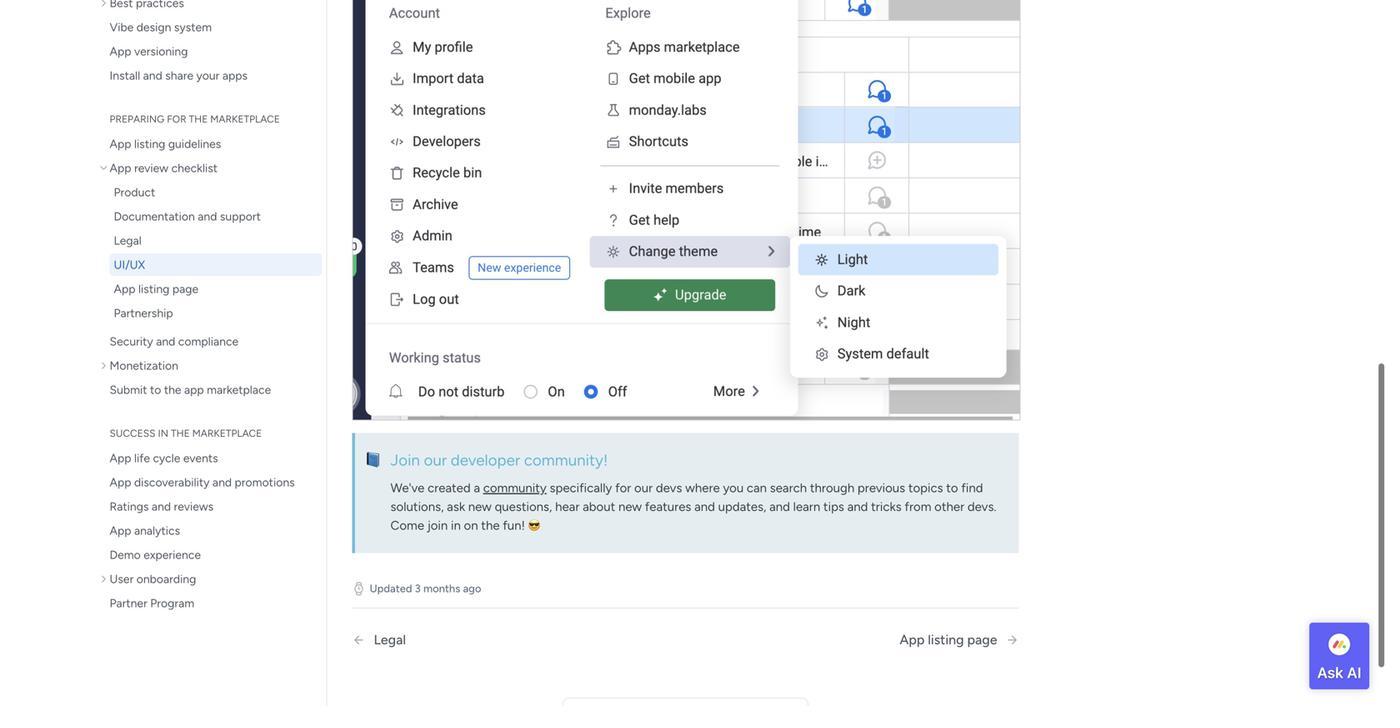 Task type: describe. For each thing, give the bounding box(es) containing it.
page for the left app listing page link
[[172, 282, 199, 296]]

install and share your apps link
[[97, 64, 322, 87]]

come
[[391, 518, 424, 533]]

we've created a community
[[391, 481, 547, 496]]

devs.
[[968, 500, 997, 515]]

cycle
[[153, 451, 180, 465]]

submit to the app marketplace link
[[97, 379, 322, 401]]

success in the marketplace
[[110, 427, 262, 439]]

watch image
[[352, 582, 366, 596]]

to inside the specifically for our devs where you can search through previous topics to find solutions, ask new questions, hear about new features and updates, and learn tips and tricks from other devs. come join in on the fun! 😎
[[947, 481, 959, 496]]

security and compliance link
[[97, 330, 322, 353]]

where
[[685, 481, 720, 496]]

vibe design system link
[[97, 16, 322, 38]]

partner program link
[[97, 592, 322, 614]]

app for app discoverability and promotions link
[[110, 475, 131, 489]]

apps
[[222, 68, 248, 83]]

ask
[[1318, 664, 1344, 682]]

documentation and support link
[[110, 205, 322, 228]]

updates,
[[718, 500, 767, 515]]

app listing page for the bottommost app listing page link
[[900, 632, 998, 648]]

user onboarding
[[110, 572, 196, 586]]

app analytics
[[110, 524, 180, 538]]

ago
[[463, 582, 481, 595]]

search
[[770, 481, 807, 496]]

community!
[[524, 451, 608, 470]]

ai
[[1348, 664, 1362, 682]]

and up monetization
[[156, 334, 175, 349]]

the for for
[[189, 113, 208, 125]]

features
[[645, 500, 692, 515]]

devs
[[656, 481, 682, 496]]

app life cycle events
[[110, 451, 218, 465]]

project logo image
[[1327, 631, 1353, 658]]

specifically
[[550, 481, 612, 496]]

app for the app listing guidelines link
[[110, 137, 131, 151]]

app versioning link
[[97, 40, 322, 63]]

and down app life cycle events link
[[213, 475, 232, 489]]

install
[[110, 68, 140, 83]]

app for app analytics "link"
[[110, 524, 131, 538]]

program
[[150, 596, 194, 610]]

preparing
[[110, 113, 165, 125]]

demo experience link
[[97, 544, 322, 566]]

😎
[[528, 518, 541, 533]]

guidelines
[[168, 137, 221, 151]]

arrow left2 image
[[352, 633, 366, 647]]

and down app versioning on the left top of the page
[[143, 68, 162, 83]]

📘
[[365, 451, 381, 470]]

vibe design system
[[110, 20, 212, 34]]

about
[[583, 500, 616, 515]]

security
[[110, 334, 153, 349]]

0 horizontal spatial our
[[424, 451, 447, 470]]

0 vertical spatial legal link
[[110, 229, 322, 252]]

join our developer community!
[[391, 451, 608, 470]]

developer
[[451, 451, 520, 470]]

listing for the app listing guidelines link
[[134, 137, 165, 151]]

partner
[[110, 596, 147, 610]]

monetization
[[110, 359, 178, 373]]

find
[[962, 481, 983, 496]]

join
[[427, 518, 448, 533]]

documentation and support
[[114, 209, 261, 223]]

ratings and reviews link
[[97, 495, 322, 518]]

0 horizontal spatial app listing page link
[[110, 278, 322, 300]]

can
[[747, 481, 767, 496]]

ratings and reviews
[[110, 499, 214, 514]]

solutions,
[[391, 500, 444, 515]]

and right tips
[[848, 500, 868, 515]]

app review checklist
[[110, 161, 218, 175]]

app for app life cycle events link
[[110, 451, 131, 465]]

0 vertical spatial legal
[[114, 233, 142, 248]]

app life cycle events link
[[97, 447, 322, 469]]

3
[[415, 582, 421, 595]]

on
[[464, 518, 478, 533]]

through
[[810, 481, 855, 496]]

documentation
[[114, 209, 195, 223]]

vibe
[[110, 20, 134, 34]]

1 vertical spatial marketplace
[[207, 383, 271, 397]]

submit to the app marketplace
[[110, 383, 271, 397]]

months
[[424, 582, 460, 595]]

join
[[391, 451, 420, 470]]

ask
[[447, 500, 465, 515]]

app for the left app listing page link
[[114, 282, 136, 296]]

onboarding
[[137, 572, 196, 586]]

compliance
[[178, 334, 239, 349]]

show subpages for user onboarding image
[[101, 573, 110, 585]]

updated 3 months ago
[[370, 582, 481, 595]]

checklist
[[171, 161, 218, 175]]

share
[[165, 68, 194, 83]]

show subpages for monetization image
[[101, 360, 110, 371]]

show subpages for best practices image
[[101, 0, 110, 9]]

0 horizontal spatial in
[[158, 427, 168, 439]]

listing for the left app listing page link
[[138, 282, 170, 296]]

and up analytics
[[152, 499, 171, 514]]

app for app versioning link at the top of the page
[[110, 44, 131, 58]]



Task type: locate. For each thing, give the bounding box(es) containing it.
0 horizontal spatial page
[[172, 282, 199, 296]]

analytics
[[134, 524, 180, 538]]

app listing page for the left app listing page link
[[114, 282, 199, 296]]

our right join
[[424, 451, 447, 470]]

marketplace for app life cycle events
[[192, 427, 262, 439]]

app discoverability and promotions
[[110, 475, 295, 489]]

you
[[723, 481, 744, 496]]

new
[[468, 500, 492, 515], [619, 500, 642, 515]]

1 horizontal spatial in
[[451, 518, 461, 533]]

legal link
[[110, 229, 322, 252], [352, 632, 638, 648]]

app listing page left arrow right2 icon
[[900, 632, 998, 648]]

app for the bottommost app listing page link
[[900, 632, 925, 648]]

and inside 'link'
[[198, 209, 217, 223]]

1 horizontal spatial new
[[619, 500, 642, 515]]

our inside the specifically for our devs where you can search through previous topics to find solutions, ask new questions, hear about new features and updates, and learn tips and tricks from other devs. come join in on the fun! 😎
[[635, 481, 653, 496]]

other
[[935, 500, 965, 515]]

user onboarding link
[[97, 568, 322, 590]]

0 vertical spatial our
[[424, 451, 447, 470]]

page inside pagination controls element
[[968, 632, 998, 648]]

the for in
[[171, 427, 190, 439]]

1 horizontal spatial our
[[635, 481, 653, 496]]

demo
[[110, 548, 141, 562]]

2 vertical spatial marketplace
[[192, 427, 262, 439]]

and down where
[[695, 500, 715, 515]]

for inside the specifically for our devs where you can search through previous topics to find solutions, ask new questions, hear about new features and updates, and learn tips and tricks from other devs. come join in on the fun! 😎
[[615, 481, 631, 496]]

the right on
[[481, 518, 500, 533]]

1 vertical spatial legal link
[[352, 632, 638, 648]]

page for the bottommost app listing page link
[[968, 632, 998, 648]]

1 vertical spatial to
[[947, 481, 959, 496]]

1 vertical spatial listing
[[138, 282, 170, 296]]

legal inside pagination controls element
[[374, 632, 406, 648]]

new right about
[[619, 500, 642, 515]]

page left arrow right2 icon
[[968, 632, 998, 648]]

ui/ux link
[[110, 253, 322, 276]]

app analytics link
[[97, 519, 322, 542]]

1 vertical spatial our
[[635, 481, 653, 496]]

for for preparing
[[167, 113, 186, 125]]

marketplace down monetization link
[[207, 383, 271, 397]]

to
[[150, 383, 161, 397], [947, 481, 959, 496]]

1 horizontal spatial app listing page link
[[900, 632, 1019, 648]]

legal up ui/ux
[[114, 233, 142, 248]]

monetization link
[[97, 354, 322, 377]]

legal link inside pagination controls element
[[352, 632, 638, 648]]

product link
[[110, 181, 322, 203]]

1 horizontal spatial to
[[947, 481, 959, 496]]

updated
[[370, 582, 412, 595]]

0 horizontal spatial legal link
[[110, 229, 322, 252]]

partnership
[[114, 306, 173, 320]]

1 horizontal spatial legal
[[374, 632, 406, 648]]

submit
[[110, 383, 147, 397]]

1 vertical spatial for
[[615, 481, 631, 496]]

1492 image
[[352, 0, 1021, 421]]

community link
[[483, 481, 547, 496]]

demo experience
[[110, 548, 201, 562]]

2 vertical spatial listing
[[928, 632, 964, 648]]

marketplace for app listing guidelines
[[210, 113, 280, 125]]

from
[[905, 500, 932, 515]]

fun!
[[503, 518, 525, 533]]

1 vertical spatial in
[[451, 518, 461, 533]]

listing up partnership
[[138, 282, 170, 296]]

previous
[[858, 481, 906, 496]]

app listing page inside pagination controls element
[[900, 632, 998, 648]]

listing up review
[[134, 137, 165, 151]]

ratings
[[110, 499, 149, 514]]

life
[[134, 451, 150, 465]]

security and compliance
[[110, 334, 239, 349]]

learn
[[793, 500, 821, 515]]

1 new from the left
[[468, 500, 492, 515]]

ask ai button
[[1310, 623, 1370, 690]]

tricks
[[871, 500, 902, 515]]

1 horizontal spatial app listing page
[[900, 632, 998, 648]]

to inside 'submit to the app marketplace' link
[[150, 383, 161, 397]]

marketplace up app life cycle events link
[[192, 427, 262, 439]]

marketplace
[[210, 113, 280, 125], [207, 383, 271, 397], [192, 427, 262, 439]]

0 vertical spatial in
[[158, 427, 168, 439]]

the up guidelines
[[189, 113, 208, 125]]

app listing guidelines link
[[97, 133, 322, 155]]

legal link up "ui/ux" link
[[110, 229, 322, 252]]

the left app
[[164, 383, 181, 397]]

app discoverability and promotions link
[[97, 471, 322, 494]]

for up app listing guidelines
[[167, 113, 186, 125]]

our left devs
[[635, 481, 653, 496]]

0 vertical spatial marketplace
[[210, 113, 280, 125]]

success
[[110, 427, 155, 439]]

discoverability
[[134, 475, 210, 489]]

product
[[114, 185, 155, 199]]

versioning
[[134, 44, 188, 58]]

app inside pagination controls element
[[900, 632, 925, 648]]

hide subpages for app review checklist image
[[98, 166, 110, 174]]

1 vertical spatial page
[[968, 632, 998, 648]]

ui/ux
[[114, 258, 145, 272]]

tips
[[824, 500, 845, 515]]

0 horizontal spatial app listing page
[[114, 282, 199, 296]]

0 vertical spatial to
[[150, 383, 161, 397]]

2 new from the left
[[619, 500, 642, 515]]

a
[[474, 481, 480, 496]]

reviews
[[174, 499, 214, 514]]

legal link down ago
[[352, 632, 638, 648]]

app versioning
[[110, 44, 188, 58]]

your
[[196, 68, 220, 83]]

pagination controls element
[[352, 615, 1019, 665]]

topics
[[909, 481, 944, 496]]

support
[[220, 209, 261, 223]]

0 vertical spatial page
[[172, 282, 199, 296]]

app inside "link"
[[110, 524, 131, 538]]

legal
[[114, 233, 142, 248], [374, 632, 406, 648]]

and down product link
[[198, 209, 217, 223]]

0 vertical spatial listing
[[134, 137, 165, 151]]

experience
[[144, 548, 201, 562]]

0 horizontal spatial new
[[468, 500, 492, 515]]

1 vertical spatial legal
[[374, 632, 406, 648]]

arrow right2 image
[[1006, 633, 1019, 647]]

app
[[110, 44, 131, 58], [110, 137, 131, 151], [110, 161, 131, 175], [114, 282, 136, 296], [110, 451, 131, 465], [110, 475, 131, 489], [110, 524, 131, 538], [900, 632, 925, 648]]

0 vertical spatial app listing page link
[[110, 278, 322, 300]]

hear
[[555, 500, 580, 515]]

app
[[184, 383, 204, 397]]

marketplace up the app listing guidelines link
[[210, 113, 280, 125]]

legal right arrow left2 icon
[[374, 632, 406, 648]]

0 horizontal spatial to
[[150, 383, 161, 397]]

community
[[483, 481, 547, 496]]

0 horizontal spatial legal
[[114, 233, 142, 248]]

1 vertical spatial app listing page
[[900, 632, 998, 648]]

the up cycle
[[171, 427, 190, 439]]

partner program
[[110, 596, 194, 610]]

app listing page up partnership
[[114, 282, 199, 296]]

0 vertical spatial for
[[167, 113, 186, 125]]

1 vertical spatial app listing page link
[[900, 632, 1019, 648]]

0 vertical spatial app listing page
[[114, 282, 199, 296]]

design
[[137, 20, 171, 34]]

promotions
[[235, 475, 295, 489]]

our
[[424, 451, 447, 470], [635, 481, 653, 496]]

0 horizontal spatial for
[[167, 113, 186, 125]]

listing for the bottommost app listing page link
[[928, 632, 964, 648]]

the for to
[[164, 383, 181, 397]]

for for specifically
[[615, 481, 631, 496]]

1 horizontal spatial page
[[968, 632, 998, 648]]

app listing page
[[114, 282, 199, 296], [900, 632, 998, 648]]

listing left arrow right2 icon
[[928, 632, 964, 648]]

app review checklist link
[[97, 157, 322, 179]]

listing inside pagination controls element
[[928, 632, 964, 648]]

to down monetization
[[150, 383, 161, 397]]

the inside the specifically for our devs where you can search through previous topics to find solutions, ask new questions, hear about new features and updates, and learn tips and tricks from other devs. come join in on the fun! 😎
[[481, 518, 500, 533]]

we've
[[391, 481, 425, 496]]

created
[[428, 481, 471, 496]]

1 horizontal spatial for
[[615, 481, 631, 496]]

in inside the specifically for our devs where you can search through previous topics to find solutions, ask new questions, hear about new features and updates, and learn tips and tricks from other devs. come join in on the fun! 😎
[[451, 518, 461, 533]]

app listing guidelines
[[110, 137, 221, 151]]

in
[[158, 427, 168, 439], [451, 518, 461, 533]]

system
[[174, 20, 212, 34]]

in left on
[[451, 518, 461, 533]]

1 horizontal spatial legal link
[[352, 632, 638, 648]]

and down search
[[770, 500, 790, 515]]

in up app life cycle events
[[158, 427, 168, 439]]

questions,
[[495, 500, 552, 515]]

to up other
[[947, 481, 959, 496]]

install and share your apps
[[110, 68, 248, 83]]

preparing for the marketplace
[[110, 113, 280, 125]]

for
[[167, 113, 186, 125], [615, 481, 631, 496]]

for up about
[[615, 481, 631, 496]]

page up partnership link
[[172, 282, 199, 296]]

new down a
[[468, 500, 492, 515]]



Task type: vqa. For each thing, say whether or not it's contained in the screenshot.
need,
no



